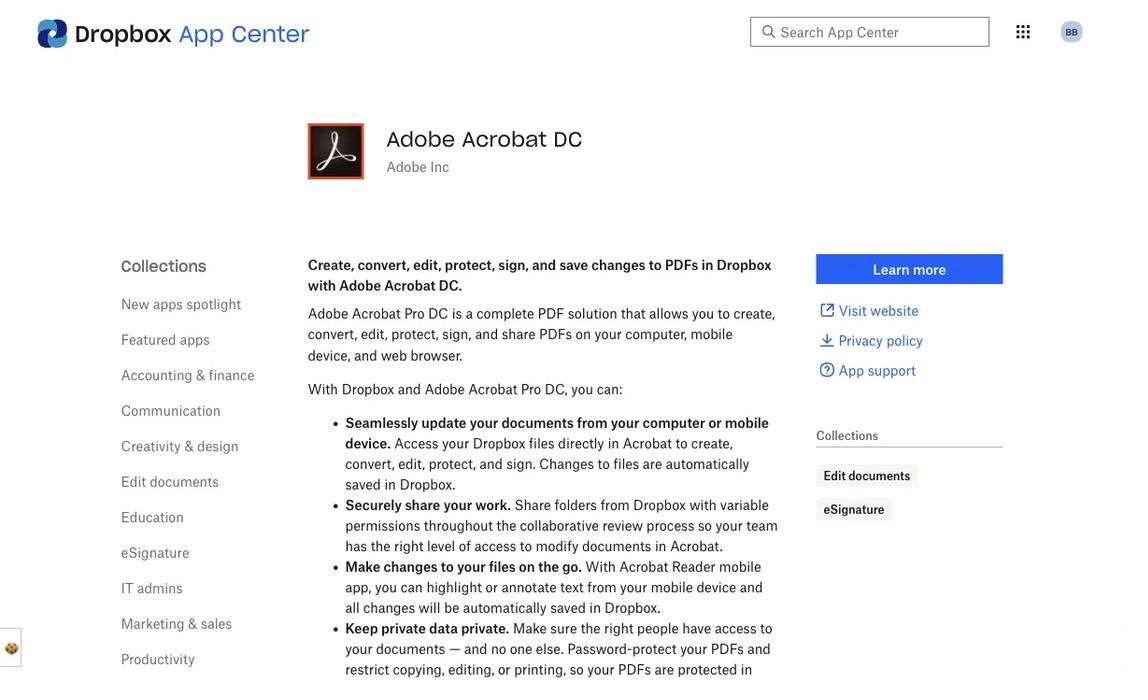 Task type: locate. For each thing, give the bounding box(es) containing it.
dropbox inside create, convert, edit, protect, sign, and save changes to pdfs in dropbox with adobe acrobat dc.
[[717, 257, 772, 272]]

0 vertical spatial make
[[345, 559, 380, 575]]

1 vertical spatial saved
[[550, 600, 586, 616]]

pdfs inside adobe acrobat pro dc is a complete pdf solution that allows you to create, convert, edit, protect, sign, and share pdfs on your computer, mobile device, and web browser.
[[539, 326, 572, 342]]

featured apps link
[[121, 331, 210, 347]]

make up app, at the bottom of the page
[[345, 559, 380, 575]]

your down the 'solution'
[[595, 326, 622, 342]]

are
[[643, 456, 662, 472], [655, 662, 674, 678]]

update
[[421, 415, 467, 431]]

privacy
[[839, 332, 883, 348]]

mobile
[[691, 326, 733, 342], [725, 415, 769, 431], [719, 559, 761, 575], [651, 579, 693, 595]]

protected
[[678, 662, 737, 678]]

1 horizontal spatial edit documents link
[[824, 466, 911, 485]]

automatically inside access your dropbox files directly in acrobat to create, convert, edit, protect, and sign. changes to files are automatically saved in dropbox.
[[666, 456, 750, 472]]

make for changes
[[345, 559, 380, 575]]

access right the of
[[475, 538, 516, 554]]

0 horizontal spatial saved
[[345, 477, 381, 493]]

1 horizontal spatial with
[[586, 559, 616, 575]]

apps up accounting & finance
[[180, 331, 210, 347]]

1 vertical spatial automatically
[[463, 600, 547, 616]]

protect, down access
[[429, 456, 476, 472]]

privacy policy
[[839, 332, 923, 348]]

0 vertical spatial from
[[577, 415, 608, 431]]

collections down the app support
[[816, 428, 878, 442]]

0 vertical spatial with
[[308, 277, 336, 293]]

0 vertical spatial collections
[[121, 257, 207, 276]]

so up acrobat.
[[698, 518, 712, 534]]

0 vertical spatial esignature link
[[824, 500, 885, 519]]

1 horizontal spatial on
[[576, 326, 591, 342]]

permissions
[[345, 518, 420, 534]]

convert, up "device,"
[[308, 326, 357, 342]]

0 vertical spatial so
[[698, 518, 712, 534]]

convert, down the device.
[[345, 456, 395, 472]]

make up one at bottom left
[[513, 621, 547, 636]]

adobe up "inc"
[[386, 126, 455, 152]]

spotlight
[[186, 296, 241, 312]]

from right text
[[587, 579, 617, 595]]

0 vertical spatial right
[[394, 538, 424, 554]]

pro left dc,
[[521, 381, 541, 397]]

from up review
[[601, 497, 630, 513]]

highlight
[[426, 579, 482, 595]]

a
[[466, 305, 473, 321]]

app down privacy
[[839, 362, 864, 378]]

1 horizontal spatial right
[[604, 621, 634, 636]]

1 vertical spatial you
[[571, 381, 593, 397]]

make inside make sure the right people have access to your documents — and no one else. password-protect your pdfs and restrict copying, editing, or printing, so your pdfs are protected
[[513, 621, 547, 636]]

1 vertical spatial edit,
[[361, 326, 388, 342]]

to up allows
[[649, 257, 662, 272]]

text
[[560, 579, 584, 595]]

the inside make sure the right people have access to your documents — and no one else. password-protect your pdfs and restrict copying, editing, or printing, so your pdfs are protected
[[581, 621, 601, 636]]

with down create,
[[308, 277, 336, 293]]

1 vertical spatial files
[[614, 456, 639, 472]]

& left the finance at the left
[[196, 367, 205, 383]]

0 horizontal spatial edit documents link
[[121, 473, 219, 489]]

1 horizontal spatial pro
[[521, 381, 541, 397]]

app left center
[[179, 19, 224, 48]]

esignature link right team
[[824, 500, 885, 519]]

1 vertical spatial right
[[604, 621, 634, 636]]

private
[[381, 621, 426, 636]]

pdfs down the "pdf"
[[539, 326, 572, 342]]

or down no
[[498, 662, 511, 678]]

create, down computer
[[691, 436, 733, 451]]

right left level
[[394, 538, 424, 554]]

creativity & design
[[121, 438, 239, 454]]

from up directly
[[577, 415, 608, 431]]

create, inside adobe acrobat pro dc is a complete pdf solution that allows you to create, convert, edit, protect, sign, and share pdfs on your computer, mobile device, and web browser.
[[734, 305, 775, 321]]

1 vertical spatial create,
[[691, 436, 733, 451]]

on down the 'solution'
[[576, 326, 591, 342]]

mobile right "computer,"
[[691, 326, 733, 342]]

app,
[[345, 579, 371, 595]]

finance
[[209, 367, 255, 383]]

0 vertical spatial convert,
[[358, 257, 410, 272]]

or right computer
[[709, 415, 722, 431]]

1 vertical spatial apps
[[180, 331, 210, 347]]

convert, right create,
[[358, 257, 410, 272]]

1 horizontal spatial collections
[[816, 428, 878, 442]]

with right 'go.'
[[586, 559, 616, 575]]

have
[[682, 621, 711, 636]]

right up the password-
[[604, 621, 634, 636]]

productivity
[[121, 651, 195, 667]]

1 horizontal spatial share
[[502, 326, 536, 342]]

1 horizontal spatial edit documents
[[824, 469, 911, 483]]

edit, up dc.
[[413, 257, 442, 272]]

0 vertical spatial you
[[692, 305, 714, 321]]

create, right allows
[[734, 305, 775, 321]]

from inside with acrobat reader mobile app, you can highlight or annotate text from your mobile device and all changes will be automatically saved in dropbox.
[[587, 579, 617, 595]]

0 horizontal spatial edit documents
[[121, 473, 219, 489]]

1 vertical spatial esignature link
[[121, 544, 189, 560]]

the up the password-
[[581, 621, 601, 636]]

1 horizontal spatial app
[[839, 362, 864, 378]]

create,
[[734, 305, 775, 321], [691, 436, 733, 451]]

adobe inside create, convert, edit, protect, sign, and save changes to pdfs in dropbox with adobe acrobat dc.
[[339, 277, 381, 293]]

variable
[[720, 497, 769, 513]]

automatically down computer
[[666, 456, 750, 472]]

2 vertical spatial edit,
[[398, 456, 425, 472]]

data
[[429, 621, 458, 636]]

on up 'annotate' on the bottom of page
[[519, 559, 535, 575]]

automatically up private.
[[463, 600, 547, 616]]

1 horizontal spatial with
[[690, 497, 717, 513]]

1 horizontal spatial access
[[715, 621, 757, 636]]

0 vertical spatial esignature
[[824, 502, 885, 516]]

0 vertical spatial share
[[502, 326, 536, 342]]

are inside make sure the right people have access to your documents — and no one else. password-protect your pdfs and restrict copying, editing, or printing, so your pdfs are protected
[[655, 662, 674, 678]]

changes up private
[[363, 600, 415, 616]]

access right have
[[715, 621, 757, 636]]

1 vertical spatial dropbox.
[[605, 600, 660, 616]]

policy
[[887, 332, 923, 348]]

complete
[[477, 305, 534, 321]]

automatically
[[666, 456, 750, 472], [463, 600, 547, 616]]

1 vertical spatial convert,
[[308, 326, 357, 342]]

0 horizontal spatial dropbox.
[[400, 477, 455, 493]]

device.
[[345, 436, 391, 451]]

collections up new apps spotlight
[[121, 257, 207, 276]]

1 vertical spatial protect,
[[391, 326, 439, 342]]

2 vertical spatial protect,
[[429, 456, 476, 472]]

saved inside access your dropbox files directly in acrobat to create, convert, edit, protect, and sign. changes to files are automatically saved in dropbox.
[[345, 477, 381, 493]]

0 horizontal spatial share
[[405, 497, 440, 513]]

web
[[381, 347, 407, 363]]

with inside with acrobat reader mobile app, you can highlight or annotate text from your mobile device and all changes will be automatically saved in dropbox.
[[586, 559, 616, 575]]

adobe inside adobe acrobat pro dc is a complete pdf solution that allows you to create, convert, edit, protect, sign, and share pdfs on your computer, mobile device, and web browser.
[[308, 305, 348, 321]]

your down have
[[680, 641, 707, 657]]

convert,
[[358, 257, 410, 272], [308, 326, 357, 342], [345, 456, 395, 472]]

password-
[[567, 641, 632, 657]]

so inside make sure the right people have access to your documents — and no one else. password-protect your pdfs and restrict copying, editing, or printing, so your pdfs are protected
[[570, 662, 584, 678]]

to right allows
[[718, 305, 730, 321]]

and
[[532, 257, 556, 272], [475, 326, 498, 342], [354, 347, 377, 363], [398, 381, 421, 397], [480, 456, 503, 472], [740, 579, 763, 595], [464, 641, 487, 657], [748, 641, 771, 657]]

1 vertical spatial &
[[185, 438, 194, 454]]

you right dc,
[[571, 381, 593, 397]]

1 horizontal spatial dc
[[553, 126, 582, 152]]

accounting & finance link
[[121, 367, 255, 383]]

files right changes
[[614, 456, 639, 472]]

1 vertical spatial are
[[655, 662, 674, 678]]

changes right "save"
[[591, 257, 646, 272]]

your inside access your dropbox files directly in acrobat to create, convert, edit, protect, and sign. changes to files are automatically saved in dropbox.
[[442, 436, 469, 451]]

1 horizontal spatial make
[[513, 621, 547, 636]]

acrobat inside access your dropbox files directly in acrobat to create, convert, edit, protect, and sign. changes to files are automatically saved in dropbox.
[[623, 436, 672, 451]]

are down protect
[[655, 662, 674, 678]]

productivity link
[[121, 651, 195, 667]]

in inside with acrobat reader mobile app, you can highlight or annotate text from your mobile device and all changes will be automatically saved in dropbox.
[[589, 600, 601, 616]]

your up throughout
[[444, 497, 472, 513]]

adobe acrobat dc adobe inc
[[386, 126, 582, 174]]

apps for new
[[153, 296, 183, 312]]

1 horizontal spatial esignature
[[824, 502, 885, 516]]

process
[[647, 518, 695, 534]]

you left can
[[375, 579, 397, 595]]

sign, up complete
[[498, 257, 529, 272]]

dropbox. up the securely share your work.
[[400, 477, 455, 493]]

printing,
[[514, 662, 566, 678]]

creativity
[[121, 438, 181, 454]]

support
[[868, 362, 916, 378]]

will
[[419, 600, 440, 616]]

with down "device,"
[[308, 381, 338, 397]]

0 horizontal spatial make
[[345, 559, 380, 575]]

share inside adobe acrobat pro dc is a complete pdf solution that allows you to create, convert, edit, protect, sign, and share pdfs on your computer, mobile device, and web browser.
[[502, 326, 536, 342]]

2 vertical spatial from
[[587, 579, 617, 595]]

website
[[870, 302, 919, 318]]

0 vertical spatial are
[[643, 456, 662, 472]]

adobe acrobat pro dc is a complete pdf solution that allows you to create, convert, edit, protect, sign, and share pdfs on your computer, mobile device, and web browser.
[[308, 305, 775, 363]]

1 vertical spatial app
[[839, 362, 864, 378]]

0 vertical spatial or
[[709, 415, 722, 431]]

files up 'annotate' on the bottom of page
[[489, 559, 516, 575]]

apps right new
[[153, 296, 183, 312]]

files up sign.
[[529, 436, 555, 451]]

your down "variable"
[[716, 518, 743, 534]]

share up throughout
[[405, 497, 440, 513]]

1 horizontal spatial dropbox.
[[605, 600, 660, 616]]

your down the password-
[[587, 662, 615, 678]]

1 horizontal spatial you
[[571, 381, 593, 397]]

1 horizontal spatial create,
[[734, 305, 775, 321]]

pdfs up allows
[[665, 257, 698, 272]]

apps
[[153, 296, 183, 312], [180, 331, 210, 347]]

1 vertical spatial so
[[570, 662, 584, 678]]

right inside share folders from dropbox with variable permissions throughout the collaborative review process so your team has the right level of access to modify documents in acrobat.
[[394, 538, 424, 554]]

0 horizontal spatial you
[[375, 579, 397, 595]]

0 horizontal spatial dc
[[428, 305, 448, 321]]

0 vertical spatial create,
[[734, 305, 775, 321]]

so inside share folders from dropbox with variable permissions throughout the collaborative review process so your team has the right level of access to modify documents in acrobat.
[[698, 518, 712, 534]]

protect, up web
[[391, 326, 439, 342]]

0 vertical spatial sign,
[[498, 257, 529, 272]]

edit, up web
[[361, 326, 388, 342]]

or down make changes to your files on the go.
[[486, 579, 498, 595]]

with inside share folders from dropbox with variable permissions throughout the collaborative review process so your team has the right level of access to modify documents in acrobat.
[[690, 497, 717, 513]]

1 horizontal spatial files
[[529, 436, 555, 451]]

acrobat inside create, convert, edit, protect, sign, and save changes to pdfs in dropbox with adobe acrobat dc.
[[384, 277, 436, 293]]

0 vertical spatial files
[[529, 436, 555, 451]]

or inside with acrobat reader mobile app, you can highlight or annotate text from your mobile device and all changes will be automatically saved in dropbox.
[[486, 579, 498, 595]]

0 vertical spatial automatically
[[666, 456, 750, 472]]

reader
[[672, 559, 716, 575]]

adobe
[[386, 126, 455, 152], [386, 158, 427, 174], [339, 277, 381, 293], [308, 305, 348, 321], [425, 381, 465, 397]]

& left sales
[[188, 615, 197, 631]]

1 vertical spatial make
[[513, 621, 547, 636]]

2 vertical spatial you
[[375, 579, 397, 595]]

edit, down access
[[398, 456, 425, 472]]

on
[[576, 326, 591, 342], [519, 559, 535, 575]]

0 horizontal spatial esignature
[[121, 544, 189, 560]]

0 vertical spatial dropbox.
[[400, 477, 455, 493]]

is
[[452, 305, 462, 321]]

collections
[[121, 257, 207, 276], [816, 428, 878, 442]]

protect, up dc.
[[445, 257, 495, 272]]

share down complete
[[502, 326, 536, 342]]

2 horizontal spatial you
[[692, 305, 714, 321]]

to left modify
[[520, 538, 532, 554]]

adobe up "device,"
[[308, 305, 348, 321]]

you inside with acrobat reader mobile app, you can highlight or annotate text from your mobile device and all changes will be automatically saved in dropbox.
[[375, 579, 397, 595]]

changes up can
[[384, 559, 438, 575]]

to right have
[[760, 621, 772, 636]]

acrobat
[[462, 126, 547, 152], [384, 277, 436, 293], [352, 305, 401, 321], [468, 381, 517, 397], [623, 436, 672, 451], [619, 559, 668, 575]]

1 vertical spatial dc
[[428, 305, 448, 321]]

0 vertical spatial pro
[[404, 305, 425, 321]]

0 horizontal spatial access
[[475, 538, 516, 554]]

&
[[196, 367, 205, 383], [185, 438, 194, 454], [188, 615, 197, 631]]

dropbox. up people
[[605, 600, 660, 616]]

0 vertical spatial with
[[308, 381, 338, 397]]

1 horizontal spatial sign,
[[498, 257, 529, 272]]

pro left is
[[404, 305, 425, 321]]

sign, down is
[[442, 326, 472, 342]]

so
[[698, 518, 712, 534], [570, 662, 584, 678]]

make changes to your files on the go.
[[345, 559, 582, 575]]

edit,
[[413, 257, 442, 272], [361, 326, 388, 342], [398, 456, 425, 472]]

mobile up device
[[719, 559, 761, 575]]

you right allows
[[692, 305, 714, 321]]

be
[[444, 600, 459, 616]]

1 vertical spatial access
[[715, 621, 757, 636]]

in
[[702, 257, 714, 272], [608, 436, 619, 451], [384, 477, 396, 493], [655, 538, 667, 554], [589, 600, 601, 616]]

2 vertical spatial or
[[498, 662, 511, 678]]

documents inside seamlessly update your documents from your computer or mobile device.
[[502, 415, 574, 431]]

dropbox.
[[400, 477, 455, 493], [605, 600, 660, 616]]

mobile right computer
[[725, 415, 769, 431]]

0 horizontal spatial collections
[[121, 257, 207, 276]]

edit, inside access your dropbox files directly in acrobat to create, convert, edit, protect, and sign. changes to files are automatically saved in dropbox.
[[398, 456, 425, 472]]

1 vertical spatial pro
[[521, 381, 541, 397]]

1 vertical spatial with
[[690, 497, 717, 513]]

visit
[[839, 302, 867, 318]]

1 vertical spatial esignature
[[121, 544, 189, 560]]

& for design
[[185, 438, 194, 454]]

saved up securely
[[345, 477, 381, 493]]

your down update at the bottom left of the page
[[442, 436, 469, 451]]

0 horizontal spatial create,
[[691, 436, 733, 451]]

or inside make sure the right people have access to your documents — and no one else. password-protect your pdfs and restrict copying, editing, or printing, so your pdfs are protected
[[498, 662, 511, 678]]

your up people
[[620, 579, 647, 595]]

1 horizontal spatial esignature link
[[824, 500, 885, 519]]

dropbox. inside with acrobat reader mobile app, you can highlight or annotate text from your mobile device and all changes will be automatically saved in dropbox.
[[605, 600, 660, 616]]

adobe up update at the bottom left of the page
[[425, 381, 465, 397]]

admins
[[137, 580, 183, 596]]

dc inside adobe acrobat pro dc is a complete pdf solution that allows you to create, convert, edit, protect, sign, and share pdfs on your computer, mobile device, and web browser.
[[428, 305, 448, 321]]

1 vertical spatial collections
[[816, 428, 878, 442]]

0 vertical spatial access
[[475, 538, 516, 554]]

0 horizontal spatial with
[[308, 277, 336, 293]]

edit
[[824, 469, 846, 483], [121, 473, 146, 489]]

with up process at the bottom
[[690, 497, 717, 513]]

changes inside create, convert, edit, protect, sign, and save changes to pdfs in dropbox with adobe acrobat dc.
[[591, 257, 646, 272]]

you inside adobe acrobat pro dc is a complete pdf solution that allows you to create, convert, edit, protect, sign, and share pdfs on your computer, mobile device, and web browser.
[[692, 305, 714, 321]]

sign,
[[498, 257, 529, 272], [442, 326, 472, 342]]

2 vertical spatial &
[[188, 615, 197, 631]]

bb button
[[1057, 17, 1087, 47]]

dropbox inside access your dropbox files directly in acrobat to create, convert, edit, protect, and sign. changes to files are automatically saved in dropbox.
[[473, 436, 525, 451]]

1 horizontal spatial automatically
[[666, 456, 750, 472]]

acrobat inside with acrobat reader mobile app, you can highlight or annotate text from your mobile device and all changes will be automatically saved in dropbox.
[[619, 559, 668, 575]]

esignature link down education link
[[121, 544, 189, 560]]

edit documents for right edit documents link
[[824, 469, 911, 483]]

accounting
[[121, 367, 193, 383]]

to inside adobe acrobat pro dc is a complete pdf solution that allows you to create, convert, edit, protect, sign, and share pdfs on your computer, mobile device, and web browser.
[[718, 305, 730, 321]]

center
[[231, 19, 310, 48]]

& left the design
[[185, 438, 194, 454]]

0 vertical spatial on
[[576, 326, 591, 342]]

the down modify
[[538, 559, 559, 575]]

dc inside adobe acrobat dc adobe inc
[[553, 126, 582, 152]]

with inside create, convert, edit, protect, sign, and save changes to pdfs in dropbox with adobe acrobat dc.
[[308, 277, 336, 293]]

0 horizontal spatial pro
[[404, 305, 425, 321]]

0 vertical spatial edit,
[[413, 257, 442, 272]]

marketing
[[121, 615, 185, 631]]

acrobat inside adobe acrobat pro dc is a complete pdf solution that allows you to create, convert, edit, protect, sign, and share pdfs on your computer, mobile device, and web browser.
[[352, 305, 401, 321]]

0 vertical spatial &
[[196, 367, 205, 383]]

saved down text
[[550, 600, 586, 616]]

create, inside access your dropbox files directly in acrobat to create, convert, edit, protect, and sign. changes to files are automatically saved in dropbox.
[[691, 436, 733, 451]]

0 vertical spatial changes
[[591, 257, 646, 272]]

so down the password-
[[570, 662, 584, 678]]

adobe down create,
[[339, 277, 381, 293]]

2 vertical spatial convert,
[[345, 456, 395, 472]]

your inside with acrobat reader mobile app, you can highlight or annotate text from your mobile device and all changes will be automatically saved in dropbox.
[[620, 579, 647, 595]]

level
[[427, 538, 455, 554]]

or inside seamlessly update your documents from your computer or mobile device.
[[709, 415, 722, 431]]

creativity & design link
[[121, 438, 239, 454]]

access
[[475, 538, 516, 554], [715, 621, 757, 636]]

0 horizontal spatial sign,
[[442, 326, 472, 342]]

that
[[621, 305, 646, 321]]

2 vertical spatial files
[[489, 559, 516, 575]]

it
[[121, 580, 134, 596]]

sure
[[550, 621, 577, 636]]

1 vertical spatial sign,
[[442, 326, 472, 342]]

are inside access your dropbox files directly in acrobat to create, convert, edit, protect, and sign. changes to files are automatically saved in dropbox.
[[643, 456, 662, 472]]

are down computer
[[643, 456, 662, 472]]

0 horizontal spatial right
[[394, 538, 424, 554]]

your down keep
[[345, 641, 373, 657]]

changes
[[591, 257, 646, 272], [384, 559, 438, 575], [363, 600, 415, 616]]



Task type: vqa. For each thing, say whether or not it's contained in the screenshot.
less
no



Task type: describe. For each thing, give the bounding box(es) containing it.
mobile inside adobe acrobat pro dc is a complete pdf solution that allows you to create, convert, edit, protect, sign, and share pdfs on your computer, mobile device, and web browser.
[[691, 326, 733, 342]]

else.
[[536, 641, 564, 657]]

mobile inside seamlessly update your documents from your computer or mobile device.
[[725, 415, 769, 431]]

marketing & sales link
[[121, 615, 232, 631]]

app support
[[839, 362, 916, 378]]

access inside make sure the right people have access to your documents — and no one else. password-protect your pdfs and restrict copying, editing, or printing, so your pdfs are protected
[[715, 621, 757, 636]]

changes
[[539, 456, 594, 472]]

to inside share folders from dropbox with variable permissions throughout the collaborative review process so your team has the right level of access to modify documents in acrobat.
[[520, 538, 532, 554]]

changes inside with acrobat reader mobile app, you can highlight or annotate text from your mobile device and all changes will be automatically saved in dropbox.
[[363, 600, 415, 616]]

2 horizontal spatial files
[[614, 456, 639, 472]]

with acrobat reader mobile app, you can highlight or annotate text from your mobile device and all changes will be automatically saved in dropbox.
[[345, 559, 763, 616]]

to inside make sure the right people have access to your documents — and no one else. password-protect your pdfs and restrict copying, editing, or printing, so your pdfs are protected
[[760, 621, 772, 636]]

learn
[[873, 261, 910, 277]]

with dropbox and adobe acrobat pro dc, you can:
[[308, 381, 623, 397]]

apps for featured
[[180, 331, 210, 347]]

mobile down reader on the bottom of page
[[651, 579, 693, 595]]

with for acrobat
[[586, 559, 616, 575]]

pdfs down protect
[[618, 662, 651, 678]]

people
[[637, 621, 679, 636]]

work.
[[475, 497, 511, 513]]

automatically inside with acrobat reader mobile app, you can highlight or annotate text from your mobile device and all changes will be automatically saved in dropbox.
[[463, 600, 547, 616]]

one
[[510, 641, 532, 657]]

in inside share folders from dropbox with variable permissions throughout the collaborative review process so your team has the right level of access to modify documents in acrobat.
[[655, 538, 667, 554]]

convert, inside access your dropbox files directly in acrobat to create, convert, edit, protect, and sign. changes to files are automatically saved in dropbox.
[[345, 456, 395, 472]]

edit, inside create, convert, edit, protect, sign, and save changes to pdfs in dropbox with adobe acrobat dc.
[[413, 257, 442, 272]]

seamlessly update your documents from your computer or mobile device.
[[345, 415, 769, 451]]

to inside create, convert, edit, protect, sign, and save changes to pdfs in dropbox with adobe acrobat dc.
[[649, 257, 662, 272]]

communication link
[[121, 402, 221, 418]]

with for dropbox
[[308, 381, 338, 397]]

documents inside make sure the right people have access to your documents — and no one else. password-protect your pdfs and restrict copying, editing, or printing, so your pdfs are protected
[[376, 641, 445, 657]]

can:
[[597, 381, 623, 397]]

1 vertical spatial share
[[405, 497, 440, 513]]

team
[[746, 518, 778, 534]]

share
[[514, 497, 551, 513]]

and inside create, convert, edit, protect, sign, and save changes to pdfs in dropbox with adobe acrobat dc.
[[532, 257, 556, 272]]

seamlessly
[[345, 415, 418, 431]]

pdfs up protected
[[711, 641, 744, 657]]

your inside share folders from dropbox with variable permissions throughout the collaborative review process so your team has the right level of access to modify documents in acrobat.
[[716, 518, 743, 534]]

dropbox app center
[[75, 19, 310, 48]]

visit website link
[[816, 299, 1003, 321]]

& for sales
[[188, 615, 197, 631]]

0 horizontal spatial edit
[[121, 473, 146, 489]]

saved inside with acrobat reader mobile app, you can highlight or annotate text from your mobile device and all changes will be automatically saved in dropbox.
[[550, 600, 586, 616]]

collections for documents
[[816, 428, 878, 442]]

can
[[401, 579, 423, 595]]

computer
[[643, 415, 705, 431]]

from inside seamlessly update your documents from your computer or mobile device.
[[577, 415, 608, 431]]

review
[[602, 518, 643, 534]]

share folders from dropbox with variable permissions throughout the collaborative review process so your team has the right level of access to modify documents in acrobat.
[[345, 497, 778, 554]]

documents inside share folders from dropbox with variable permissions throughout the collaborative review process so your team has the right level of access to modify documents in acrobat.
[[582, 538, 651, 554]]

design
[[197, 438, 239, 454]]

protect, inside create, convert, edit, protect, sign, and save changes to pdfs in dropbox with adobe acrobat dc.
[[445, 257, 495, 272]]

sales
[[201, 615, 232, 631]]

1 vertical spatial changes
[[384, 559, 438, 575]]

sign, inside create, convert, edit, protect, sign, and save changes to pdfs in dropbox with adobe acrobat dc.
[[498, 257, 529, 272]]

pdfs inside create, convert, edit, protect, sign, and save changes to pdfs in dropbox with adobe acrobat dc.
[[665, 257, 698, 272]]

throughout
[[424, 518, 493, 534]]

browser.
[[410, 347, 463, 363]]

featured
[[121, 331, 176, 347]]

dropbox. inside access your dropbox files directly in acrobat to create, convert, edit, protect, and sign. changes to files are automatically saved in dropbox.
[[400, 477, 455, 493]]

new
[[121, 296, 149, 312]]

convert, inside create, convert, edit, protect, sign, and save changes to pdfs in dropbox with adobe acrobat dc.
[[358, 257, 410, 272]]

editing,
[[448, 662, 494, 678]]

your down with dropbox and adobe acrobat pro dc, you can:
[[470, 415, 498, 431]]

on inside adobe acrobat pro dc is a complete pdf solution that allows you to create, convert, edit, protect, sign, and share pdfs on your computer, mobile device, and web browser.
[[576, 326, 591, 342]]

keep
[[345, 621, 378, 636]]

right inside make sure the right people have access to your documents — and no one else. password-protect your pdfs and restrict copying, editing, or printing, so your pdfs are protected
[[604, 621, 634, 636]]

& for finance
[[196, 367, 205, 383]]

access
[[394, 436, 438, 451]]

access your dropbox files directly in acrobat to create, convert, edit, protect, and sign. changes to files are automatically saved in dropbox.
[[345, 436, 750, 493]]

device
[[697, 579, 736, 595]]

—
[[449, 641, 461, 657]]

learn more button
[[816, 254, 1003, 284]]

of
[[459, 538, 471, 554]]

and inside access your dropbox files directly in acrobat to create, convert, edit, protect, and sign. changes to files are automatically saved in dropbox.
[[480, 456, 503, 472]]

featured apps
[[121, 331, 210, 347]]

edit documents for edit documents link to the left
[[121, 473, 219, 489]]

app support link
[[816, 359, 1003, 381]]

allows
[[649, 305, 689, 321]]

to down level
[[441, 559, 454, 575]]

learn more
[[873, 261, 946, 277]]

it admins
[[121, 580, 183, 596]]

modify
[[536, 538, 579, 554]]

and inside with acrobat reader mobile app, you can highlight or annotate text from your mobile device and all changes will be automatically saved in dropbox.
[[740, 579, 763, 595]]

bb
[[1066, 26, 1078, 37]]

your inside adobe acrobat pro dc is a complete pdf solution that allows you to create, convert, edit, protect, sign, and share pdfs on your computer, mobile device, and web browser.
[[595, 326, 622, 342]]

more
[[913, 261, 946, 277]]

protect
[[632, 641, 677, 657]]

inc
[[430, 158, 449, 174]]

the down "permissions"
[[371, 538, 391, 554]]

edit, inside adobe acrobat pro dc is a complete pdf solution that allows you to create, convert, edit, protect, sign, and share pdfs on your computer, mobile device, and web browser.
[[361, 326, 388, 342]]

dropbox inside share folders from dropbox with variable permissions throughout the collaborative review process so your team has the right level of access to modify documents in acrobat.
[[633, 497, 686, 513]]

copying,
[[393, 662, 445, 678]]

go.
[[562, 559, 582, 575]]

1 horizontal spatial edit
[[824, 469, 846, 483]]

in inside create, convert, edit, protect, sign, and save changes to pdfs in dropbox with adobe acrobat dc.
[[702, 257, 714, 272]]

sign, inside adobe acrobat pro dc is a complete pdf solution that allows you to create, convert, edit, protect, sign, and share pdfs on your computer, mobile device, and web browser.
[[442, 326, 472, 342]]

make for sure
[[513, 621, 547, 636]]

adobe left "inc"
[[386, 158, 427, 174]]

to down computer
[[676, 436, 688, 451]]

device,
[[308, 347, 351, 363]]

privacy policy link
[[816, 329, 1003, 351]]

solution
[[568, 305, 617, 321]]

has
[[345, 538, 367, 554]]

the down work.
[[497, 518, 516, 534]]

0 horizontal spatial esignature link
[[121, 544, 189, 560]]

Search App Center text field
[[780, 21, 978, 42]]

securely share your work.
[[345, 497, 511, 513]]

your down can:
[[611, 415, 639, 431]]

0 horizontal spatial app
[[179, 19, 224, 48]]

your down the of
[[457, 559, 486, 575]]

to down directly
[[598, 456, 610, 472]]

collaborative
[[520, 518, 599, 534]]

collections for apps
[[121, 257, 207, 276]]

access inside share folders from dropbox with variable permissions throughout the collaborative review process so your team has the right level of access to modify documents in acrobat.
[[475, 538, 516, 554]]

private.
[[461, 621, 509, 636]]

no
[[491, 641, 506, 657]]

pro inside adobe acrobat pro dc is a complete pdf solution that allows you to create, convert, edit, protect, sign, and share pdfs on your computer, mobile device, and web browser.
[[404, 305, 425, 321]]

restrict
[[345, 662, 389, 678]]

computer,
[[625, 326, 687, 342]]

keep private data private.
[[345, 621, 509, 636]]

education
[[121, 509, 184, 525]]

all
[[345, 600, 360, 616]]

acrobat inside adobe acrobat dc adobe inc
[[462, 126, 547, 152]]

new apps spotlight
[[121, 296, 241, 312]]

securely
[[345, 497, 402, 513]]

sign.
[[506, 456, 536, 472]]

0 horizontal spatial files
[[489, 559, 516, 575]]

protect, inside adobe acrobat pro dc is a complete pdf solution that allows you to create, convert, edit, protect, sign, and share pdfs on your computer, mobile device, and web browser.
[[391, 326, 439, 342]]

it admins link
[[121, 580, 183, 596]]

protect, inside access your dropbox files directly in acrobat to create, convert, edit, protect, and sign. changes to files are automatically saved in dropbox.
[[429, 456, 476, 472]]

1 vertical spatial on
[[519, 559, 535, 575]]

accounting & finance
[[121, 367, 255, 383]]

from inside share folders from dropbox with variable permissions throughout the collaborative review process so your team has the right level of access to modify documents in acrobat.
[[601, 497, 630, 513]]

create, convert, edit, protect, sign, and save changes to pdfs in dropbox with adobe acrobat dc.
[[308, 257, 772, 293]]

education link
[[121, 509, 184, 525]]

annotate
[[502, 579, 557, 595]]

convert, inside adobe acrobat pro dc is a complete pdf solution that allows you to create, convert, edit, protect, sign, and share pdfs on your computer, mobile device, and web browser.
[[308, 326, 357, 342]]

new apps spotlight link
[[121, 296, 241, 312]]

dc,
[[545, 381, 568, 397]]



